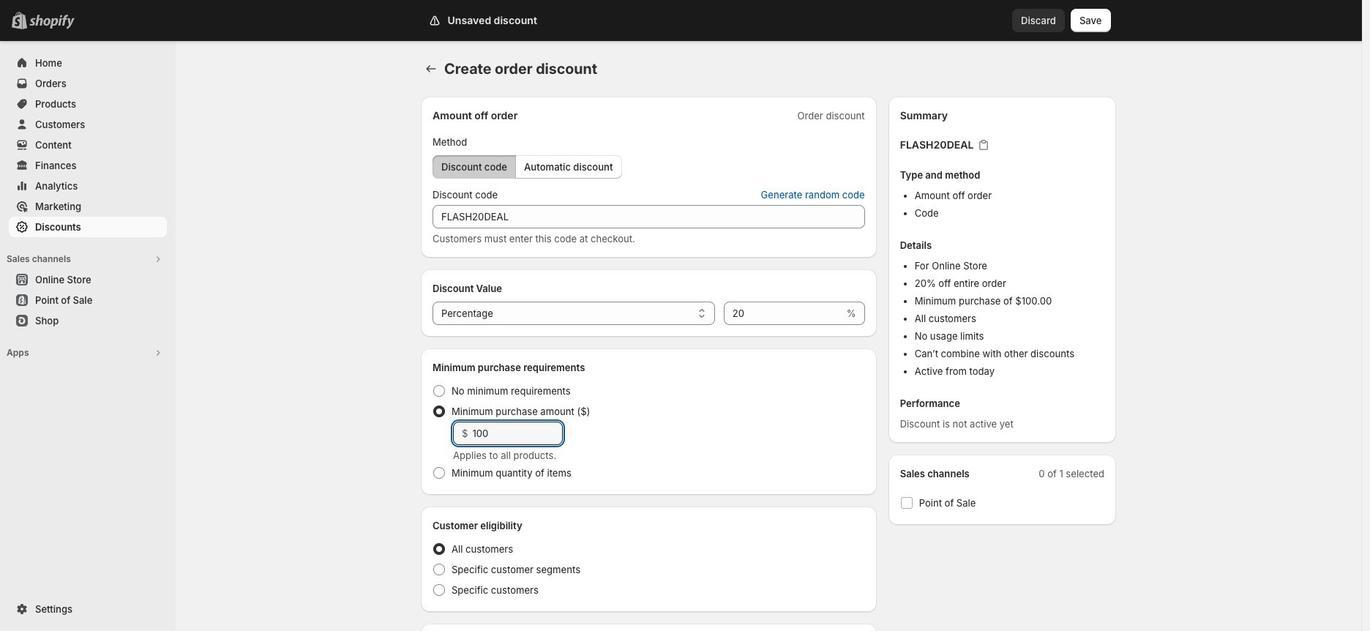 Task type: locate. For each thing, give the bounding box(es) containing it.
None text field
[[433, 205, 865, 228]]

0.00 text field
[[473, 422, 563, 445]]

None text field
[[724, 302, 844, 325]]

shopify image
[[29, 15, 75, 29]]



Task type: vqa. For each thing, say whether or not it's contained in the screenshot.
text box
yes



